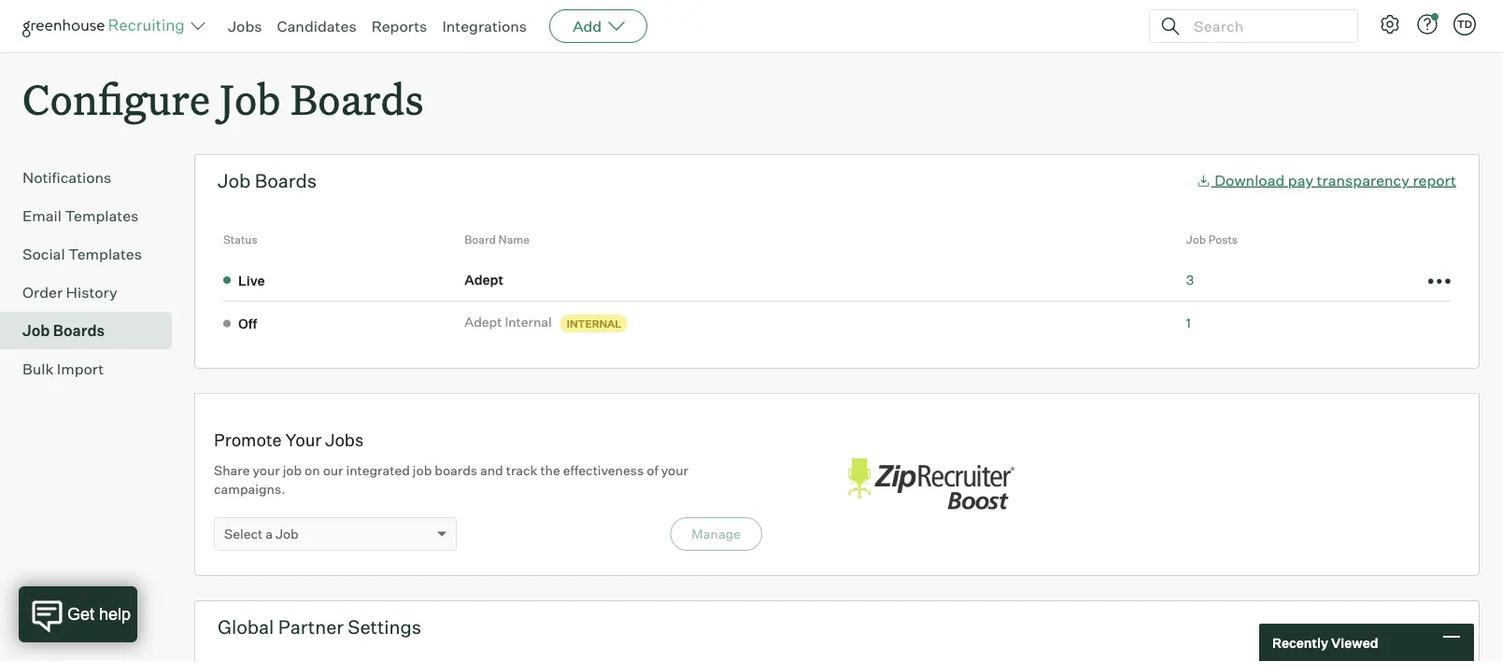 Task type: describe. For each thing, give the bounding box(es) containing it.
of
[[647, 463, 659, 479]]

share your job on our integrated job boards and track the effectiveness of your campaigns.
[[214, 463, 689, 498]]

order
[[22, 283, 63, 302]]

0 horizontal spatial internal
[[505, 314, 552, 330]]

our
[[323, 463, 343, 479]]

1 horizontal spatial internal
[[567, 317, 622, 330]]

bulk import link
[[22, 358, 164, 381]]

0 vertical spatial boards
[[291, 71, 424, 126]]

configure
[[22, 71, 210, 126]]

and
[[480, 463, 503, 479]]

templates for email templates
[[65, 207, 139, 225]]

0 vertical spatial job boards
[[218, 169, 317, 193]]

status
[[223, 233, 258, 247]]

pay
[[1289, 171, 1314, 189]]

a
[[266, 526, 273, 543]]

job right a
[[276, 526, 299, 543]]

greenhouse recruiting image
[[22, 15, 191, 37]]

0 vertical spatial jobs
[[228, 17, 262, 36]]

integrations link
[[442, 17, 527, 36]]

integrations
[[442, 17, 527, 36]]

integrated
[[346, 463, 410, 479]]

share
[[214, 463, 250, 479]]

2 your from the left
[[661, 463, 689, 479]]

recently viewed
[[1273, 635, 1379, 651]]

bulk import
[[22, 360, 104, 379]]

add
[[573, 17, 602, 36]]

viewed
[[1332, 635, 1379, 651]]

your
[[285, 430, 322, 451]]

adept internal
[[465, 314, 552, 330]]

report
[[1413, 171, 1457, 189]]

2 job from the left
[[413, 463, 432, 479]]

1 vertical spatial boards
[[255, 169, 317, 193]]

configure image
[[1379, 13, 1402, 36]]

board
[[465, 233, 496, 247]]

bulk
[[22, 360, 54, 379]]

email templates
[[22, 207, 139, 225]]

configure job boards
[[22, 71, 424, 126]]

3
[[1187, 272, 1195, 288]]

order history
[[22, 283, 118, 302]]

reports
[[372, 17, 427, 36]]

notifications
[[22, 168, 112, 187]]

1 vertical spatial job boards
[[22, 322, 105, 340]]

adept internal link
[[465, 313, 558, 331]]

job left the posts
[[1187, 233, 1207, 247]]

job down jobs link in the left top of the page
[[220, 71, 281, 126]]

select a job
[[224, 526, 299, 543]]



Task type: locate. For each thing, give the bounding box(es) containing it.
1 horizontal spatial job
[[413, 463, 432, 479]]

email templates link
[[22, 205, 164, 227]]

1
[[1187, 315, 1192, 331]]

job posts
[[1187, 233, 1238, 247]]

the
[[541, 463, 561, 479]]

1 horizontal spatial your
[[661, 463, 689, 479]]

your
[[253, 463, 280, 479], [661, 463, 689, 479]]

boards
[[435, 463, 478, 479]]

campaigns.
[[214, 481, 285, 498]]

adept for adept
[[465, 272, 504, 288]]

internal
[[505, 314, 552, 330], [567, 317, 622, 330]]

0 horizontal spatial job
[[283, 463, 302, 479]]

jobs left candidates
[[228, 17, 262, 36]]

0 horizontal spatial jobs
[[228, 17, 262, 36]]

job up status
[[218, 169, 251, 193]]

2 adept from the top
[[465, 314, 502, 330]]

job
[[220, 71, 281, 126], [218, 169, 251, 193], [1187, 233, 1207, 247], [22, 322, 50, 340], [276, 526, 299, 543]]

templates up social templates link
[[65, 207, 139, 225]]

3 link
[[1187, 272, 1195, 288]]

td button
[[1454, 13, 1477, 36]]

history
[[66, 283, 118, 302]]

1 horizontal spatial jobs
[[325, 430, 364, 451]]

settings
[[348, 616, 422, 639]]

1 horizontal spatial job boards
[[218, 169, 317, 193]]

name
[[499, 233, 530, 247]]

boards up the import
[[53, 322, 105, 340]]

reports link
[[372, 17, 427, 36]]

1 vertical spatial templates
[[68, 245, 142, 264]]

on
[[305, 463, 320, 479]]

0 horizontal spatial job boards
[[22, 322, 105, 340]]

job boards up status
[[218, 169, 317, 193]]

1 job from the left
[[283, 463, 302, 479]]

job up bulk
[[22, 322, 50, 340]]

0 vertical spatial adept
[[465, 272, 504, 288]]

adept for adept internal
[[465, 314, 502, 330]]

social templates link
[[22, 243, 164, 266]]

order history link
[[22, 281, 164, 304]]

td
[[1458, 18, 1473, 30]]

job left on
[[283, 463, 302, 479]]

jobs
[[228, 17, 262, 36], [325, 430, 364, 451]]

job boards up bulk import
[[22, 322, 105, 340]]

templates for social templates
[[68, 245, 142, 264]]

boards up status
[[255, 169, 317, 193]]

adept link
[[465, 271, 509, 289]]

job boards link
[[22, 320, 164, 342]]

notifications link
[[22, 167, 164, 189]]

job
[[283, 463, 302, 479], [413, 463, 432, 479]]

download pay transparency report
[[1215, 171, 1457, 189]]

global partner settings
[[218, 616, 422, 639]]

Search text field
[[1190, 13, 1341, 40]]

partner
[[278, 616, 344, 639]]

email
[[22, 207, 62, 225]]

2 vertical spatial boards
[[53, 322, 105, 340]]

candidates link
[[277, 17, 357, 36]]

adept down adept link
[[465, 314, 502, 330]]

internal right adept internal link
[[567, 317, 622, 330]]

candidates
[[277, 17, 357, 36]]

select
[[224, 526, 263, 543]]

templates
[[65, 207, 139, 225], [68, 245, 142, 264]]

boards down candidates
[[291, 71, 424, 126]]

adept
[[465, 272, 504, 288], [465, 314, 502, 330]]

0 vertical spatial templates
[[65, 207, 139, 225]]

internal down adept link
[[505, 314, 552, 330]]

effectiveness
[[563, 463, 644, 479]]

0 horizontal spatial your
[[253, 463, 280, 479]]

social
[[22, 245, 65, 264]]

import
[[57, 360, 104, 379]]

1 adept from the top
[[465, 272, 504, 288]]

posts
[[1209, 233, 1238, 247]]

download pay transparency report link
[[1197, 171, 1457, 189]]

boards
[[291, 71, 424, 126], [255, 169, 317, 193], [53, 322, 105, 340]]

1 vertical spatial adept
[[465, 314, 502, 330]]

your right of
[[661, 463, 689, 479]]

track
[[506, 463, 538, 479]]

jobs up our
[[325, 430, 364, 451]]

zip recruiter image
[[837, 449, 1024, 522]]

global
[[218, 616, 274, 639]]

promote your jobs
[[214, 430, 364, 451]]

td button
[[1451, 9, 1480, 39]]

add button
[[550, 9, 648, 43]]

your up campaigns. at the bottom
[[253, 463, 280, 479]]

1 link
[[1187, 315, 1192, 331]]

1 vertical spatial jobs
[[325, 430, 364, 451]]

live
[[238, 272, 265, 289]]

adept down board
[[465, 272, 504, 288]]

1 your from the left
[[253, 463, 280, 479]]

board name
[[465, 233, 530, 247]]

job boards
[[218, 169, 317, 193], [22, 322, 105, 340]]

transparency
[[1317, 171, 1410, 189]]

social templates
[[22, 245, 142, 264]]

job left boards
[[413, 463, 432, 479]]

promote
[[214, 430, 282, 451]]

off
[[238, 316, 257, 332]]

jobs link
[[228, 17, 262, 36]]

download
[[1215, 171, 1285, 189]]

templates down email templates link
[[68, 245, 142, 264]]

recently
[[1273, 635, 1329, 651]]



Task type: vqa. For each thing, say whether or not it's contained in the screenshot.
site
no



